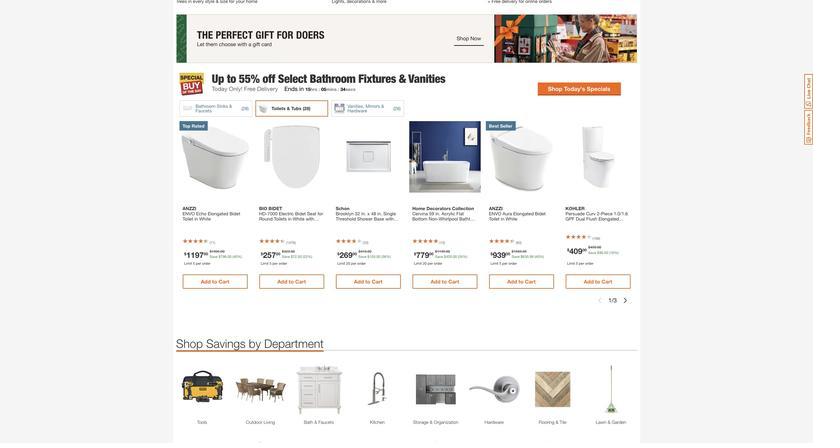 Task type: vqa. For each thing, say whether or not it's contained in the screenshot.
"BLINDS"
no



Task type: describe. For each thing, give the bounding box(es) containing it.
1569
[[514, 249, 522, 253]]

28 for vanities, mirrors & hardware
[[395, 106, 400, 111]]

409
[[570, 247, 583, 256]]

1.0/1.6
[[614, 211, 629, 216]]

779
[[417, 251, 430, 260]]

ends in 15 hrs : 05 mins : 34 secs
[[285, 85, 356, 92]]

top rated
[[183, 123, 205, 129]]

1197
[[187, 251, 204, 260]]

3
[[614, 297, 617, 304]]

per for 779
[[428, 261, 433, 266]]

bath
[[304, 419, 313, 425]]

gpf
[[566, 216, 575, 222]]

499
[[591, 245, 597, 249]]

storage savings image
[[410, 363, 462, 415]]

( 33 )
[[363, 240, 369, 245]]

1476
[[287, 240, 295, 245]]

non-
[[429, 216, 439, 222]]

vanities
[[409, 72, 446, 86]]

lawn & garden link
[[586, 419, 638, 426]]

329
[[284, 249, 290, 253]]

1 vertical spatial 99
[[530, 254, 534, 259]]

& left vanities
[[399, 72, 406, 86]]

6 cart from the left
[[602, 278, 613, 285]]

00 right 419
[[368, 249, 372, 253]]

heating
[[274, 221, 290, 227]]

( inside toilets & tubs ( 28 )
[[303, 106, 304, 111]]

order for 257
[[279, 261, 287, 266]]

bidet inside bio bidet hd-7000 electric bidet seat for round toilets in white with fusion heating technology
[[295, 211, 306, 216]]

garden
[[612, 419, 627, 425]]

7000
[[268, 211, 278, 216]]

) for 1197
[[215, 240, 215, 245]]

live chat image
[[805, 74, 814, 109]]

the perfect gift for doers - let them choose with a gift card. shop now image
[[176, 14, 638, 63]]

( 28 ) for bathroom sinks & faucets
[[242, 106, 249, 111]]

living
[[264, 419, 275, 425]]

00 up 420
[[446, 249, 450, 253]]

& inside bathroom sinks & faucets
[[229, 103, 232, 109]]

white inside kohler persuade curv 2-piece 1.0/1.6 gpf dual flush elongated toilet in white
[[583, 221, 594, 227]]

$ 409 00 $ 499 . 00 save $ 90 . 00 ( 18 %)
[[568, 245, 619, 256]]

flooring
[[539, 419, 555, 425]]

to for second add to cart button
[[289, 278, 294, 285]]

blinds & window treatment savings image
[[527, 442, 579, 443]]

& inside toilets & tubs ( 28 )
[[287, 106, 290, 111]]

this is the first slide image
[[598, 298, 603, 303]]

whirlpool
[[439, 216, 459, 222]]

) down today only! free delivery
[[248, 106, 249, 111]]

vanities,
[[348, 103, 365, 109]]

& right bath
[[315, 419, 317, 425]]

4 add to cart from the left
[[431, 278, 460, 285]]

72
[[293, 254, 297, 259]]

00 left 499
[[583, 247, 587, 252]]

storage & organization
[[413, 419, 459, 425]]

05
[[321, 87, 327, 92]]

bio
[[259, 206, 268, 211]]

18
[[611, 250, 615, 255]]

1199
[[438, 249, 445, 253]]

) inside toilets & tubs ( 28 )
[[309, 106, 311, 111]]

with
[[306, 216, 314, 222]]

bath & faucet savings image
[[293, 363, 345, 415]]

limit for 779
[[414, 261, 422, 266]]

34
[[341, 87, 346, 92]]

best seller
[[489, 123, 513, 129]]

lawn & garden
[[596, 419, 627, 425]]

white inside anzzi envo echo elongated bidet toilet in white
[[199, 216, 211, 222]]

to for first add to cart button from the left
[[212, 278, 217, 285]]

0 horizontal spatial 99
[[523, 249, 527, 253]]

fusion
[[259, 221, 273, 227]]

save for 269
[[359, 254, 367, 259]]

schon
[[336, 206, 350, 211]]

) right mirrors at the top left
[[400, 106, 401, 111]]

5 add to cart from the left
[[508, 278, 536, 285]]

limit for 939
[[491, 261, 499, 266]]

lighting image
[[235, 442, 287, 443]]

add for second add to cart button
[[278, 278, 288, 285]]

kohler persuade curv 2-piece 1.0/1.6 gpf dual flush elongated toilet in white
[[566, 206, 629, 227]]

6 per from the left
[[579, 261, 585, 266]]

save for 257
[[282, 254, 290, 259]]

( up 329
[[286, 240, 287, 245]]

40 for 1197
[[234, 254, 238, 259]]

save for 939
[[512, 254, 520, 259]]

%) for 939
[[540, 254, 544, 259]]

%) for 409
[[615, 250, 619, 255]]

00 left "1199"
[[430, 252, 434, 256]]

aura
[[503, 211, 512, 216]]

elongated for 939
[[514, 211, 534, 216]]

59
[[430, 211, 435, 216]]

28 inside toilets & tubs ( 28 )
[[304, 106, 309, 111]]

schon link
[[336, 206, 401, 222]]

) for 269
[[368, 240, 369, 245]]

add for 4th add to cart button from right
[[354, 278, 364, 285]]

bidet for 939
[[536, 211, 546, 216]]

anzzi envo echo elongated bidet toilet in white
[[183, 206, 240, 222]]

in inside "anzzi envo aura elongated bidet toilet in white"
[[501, 216, 505, 222]]

persuade curv 2-piece 1.0/1.6 gpf dual flush elongated toilet in white image
[[563, 121, 634, 193]]

2-
[[598, 211, 602, 216]]

22
[[304, 254, 308, 259]]

tubs
[[291, 106, 302, 111]]

1995
[[212, 249, 220, 253]]

10
[[441, 240, 445, 245]]

) for 939
[[521, 240, 522, 245]]

%) for 779
[[463, 254, 468, 259]]

tools
[[197, 419, 207, 425]]

echo
[[196, 211, 207, 216]]

elongated for 1197
[[208, 211, 229, 216]]

tile
[[560, 419, 567, 425]]

5 for 257
[[270, 261, 272, 266]]

( up 419
[[363, 240, 364, 245]]

00 right "798"
[[228, 254, 232, 259]]

envo echo elongated bidet toilet in white image
[[180, 121, 251, 193]]

in inside home decorators collection cervina 59 in. acrylic flat bottom non-whirlpool bathtub in white
[[413, 221, 416, 227]]

hrs
[[311, 87, 318, 92]]

00 left 329
[[276, 252, 281, 256]]

flooring & tile savings image
[[527, 363, 579, 415]]

fixtures
[[359, 72, 396, 86]]

toilets inside toilets & tubs ( 28 )
[[272, 106, 286, 111]]

1 / 3
[[609, 297, 617, 304]]

00 right 72
[[298, 254, 302, 259]]

round
[[259, 216, 273, 222]]

) for 257
[[295, 240, 296, 245]]

mins
[[327, 87, 337, 92]]

( 188 )
[[593, 236, 601, 241]]

limit for 1197
[[184, 261, 192, 266]]

( inside $ 269 00 $ 419 . 00 save $ 150 . 00 ( 36 %) limit 20 per order
[[382, 254, 383, 259]]

%) for 269
[[387, 254, 391, 259]]

1 add to cart from the left
[[201, 278, 229, 285]]

& left tile
[[556, 419, 559, 425]]

department
[[264, 337, 324, 350]]

kitchen
[[370, 419, 385, 425]]

( right mirrors at the top left
[[394, 106, 395, 111]]

in inside kohler persuade curv 2-piece 1.0/1.6 gpf dual flush elongated toilet in white
[[578, 221, 582, 227]]

5 for 939
[[500, 261, 502, 266]]

00 left 419
[[353, 252, 357, 256]]

$ 1197 00 $ 1995 . 00 save $ 798 . 00 ( 40 %) limit 5 per order
[[184, 249, 242, 266]]

kohler
[[566, 206, 585, 211]]

up
[[212, 72, 224, 86]]

in.
[[436, 211, 441, 216]]

to for 4th add to cart button from right
[[366, 278, 371, 285]]

) for 779
[[445, 240, 445, 245]]

organization
[[434, 419, 459, 425]]

00 left 1995
[[204, 252, 208, 256]]

outdoor
[[246, 419, 263, 425]]

save for 409
[[589, 250, 597, 255]]

limit for 269
[[338, 261, 345, 266]]

( inside the $ 939 00 $ 1569 . 99 save $ 630 . 99 ( 40 %) limit 5 per order
[[535, 254, 536, 259]]

flat
[[457, 211, 464, 216]]

( up $ 1197 00 $ 1995 . 00 save $ 798 . 00 ( 40 %) limit 5 per order
[[210, 240, 211, 245]]

shop savings by department
[[176, 337, 324, 350]]

3 add to cart from the left
[[354, 278, 383, 285]]

( inside '$ 779 00 $ 1199 . 00 save $ 420 . 00 ( 35 %) limit 20 per order'
[[458, 254, 459, 259]]

( 10 )
[[440, 240, 445, 245]]

00 left 36
[[377, 254, 381, 259]]

00 inside the $ 939 00 $ 1569 . 99 save $ 630 . 99 ( 40 %) limit 5 per order
[[506, 252, 511, 256]]

& right storage on the right bottom of page
[[430, 419, 433, 425]]

cervina
[[413, 211, 428, 216]]

toilet for 939
[[489, 216, 500, 222]]

persuade
[[566, 211, 585, 216]]

3 add to cart button from the left
[[336, 274, 401, 289]]

mirrors
[[366, 103, 380, 109]]

next slide image
[[623, 298, 629, 303]]

( 71 )
[[210, 240, 215, 245]]

collection
[[453, 206, 475, 211]]



Task type: locate. For each thing, give the bounding box(es) containing it.
) for 409
[[600, 236, 601, 241]]

envo for 1197
[[183, 211, 195, 216]]

cart down the 22
[[295, 278, 306, 285]]

order for 269
[[358, 261, 366, 266]]

anzzi envo aura elongated bidet toilet in white
[[489, 206, 546, 222]]

add to cart button down '$ 779 00 $ 1199 . 00 save $ 420 . 00 ( 35 %) limit 20 per order'
[[413, 274, 478, 289]]

cart down "798"
[[219, 278, 229, 285]]

save down 419
[[359, 254, 367, 259]]

1 horizontal spatial hardware
[[485, 419, 504, 425]]

limit
[[184, 261, 192, 266], [261, 261, 269, 266], [338, 261, 345, 266], [414, 261, 422, 266], [491, 261, 499, 266], [568, 261, 576, 266]]

vanities, mirrors & hardware
[[348, 103, 384, 113]]

savings
[[206, 337, 246, 350]]

to for first add to cart button from right
[[596, 278, 601, 285]]

0 horizontal spatial :
[[319, 87, 320, 92]]

939
[[493, 251, 506, 260]]

2 bidet from the left
[[295, 211, 306, 216]]

add down $ 1197 00 $ 1995 . 00 save $ 798 . 00 ( 40 %) limit 5 per order
[[201, 278, 211, 285]]

white
[[199, 216, 211, 222], [293, 216, 305, 222], [506, 216, 518, 222], [418, 221, 429, 227], [583, 221, 594, 227]]

%) right 72
[[308, 254, 312, 259]]

0 vertical spatial hardware
[[348, 108, 367, 113]]

add down the $ 939 00 $ 1569 . 99 save $ 630 . 99 ( 40 %) limit 5 per order
[[508, 278, 518, 285]]

kitchen link
[[352, 419, 404, 426]]

00 left the 35 in the bottom right of the page
[[453, 254, 457, 259]]

by
[[249, 337, 261, 350]]

bathroom inside bathroom sinks & faucets
[[196, 103, 216, 109]]

.
[[597, 245, 598, 249], [220, 249, 221, 253], [290, 249, 291, 253], [367, 249, 368, 253], [445, 249, 446, 253], [522, 249, 523, 253], [604, 250, 605, 255], [227, 254, 228, 259], [297, 254, 298, 259], [376, 254, 377, 259], [452, 254, 453, 259], [529, 254, 530, 259]]

0 horizontal spatial faucets
[[196, 108, 212, 113]]

order down 329
[[279, 261, 287, 266]]

limit for 257
[[261, 261, 269, 266]]

1 horizontal spatial ( 28 )
[[394, 106, 401, 111]]

limit down 269
[[338, 261, 345, 266]]

%) inside the $ 939 00 $ 1569 . 99 save $ 630 . 99 ( 40 %) limit 5 per order
[[540, 254, 544, 259]]

2 limit from the left
[[261, 261, 269, 266]]

hd-7000 electric bidet seat for round toilets in white with fusion heating technology image
[[256, 121, 328, 193]]

00 up 72
[[291, 249, 295, 253]]

toilet down persuade
[[566, 221, 577, 227]]

2 add to cart button from the left
[[259, 274, 324, 289]]

limit inside the $ 257 00 $ 329 . 00 save $ 72 . 00 ( 22 %) limit 5 per order
[[261, 261, 269, 266]]

1 horizontal spatial envo
[[489, 211, 502, 216]]

limit down 409
[[568, 261, 576, 266]]

1 : from the left
[[319, 87, 320, 92]]

elongated right echo
[[208, 211, 229, 216]]

faucets inside bathroom sinks & faucets
[[196, 108, 212, 113]]

90
[[600, 250, 604, 255]]

cart up 1
[[602, 278, 613, 285]]

rated
[[192, 123, 205, 129]]

save inside '$ 409 00 $ 499 . 00 save $ 90 . 00 ( 18 %)'
[[589, 250, 597, 255]]

3 per from the left
[[351, 261, 357, 266]]

2 per from the left
[[273, 261, 278, 266]]

elongated inside kohler persuade curv 2-piece 1.0/1.6 gpf dual flush elongated toilet in white
[[599, 216, 620, 222]]

bidet inside anzzi envo echo elongated bidet toilet in white
[[230, 211, 240, 216]]

3 add from the left
[[354, 278, 364, 285]]

( right sinks
[[242, 106, 243, 111]]

per down 409
[[579, 261, 585, 266]]

save inside $ 269 00 $ 419 . 00 save $ 150 . 00 ( 36 %) limit 20 per order
[[359, 254, 367, 259]]

save inside '$ 779 00 $ 1199 . 00 save $ 420 . 00 ( 35 %) limit 20 per order'
[[436, 254, 443, 259]]

toilet for 1197
[[183, 216, 193, 222]]

%) for 1197
[[238, 254, 242, 259]]

2 : from the left
[[338, 87, 340, 92]]

order inside the $ 939 00 $ 1569 . 99 save $ 630 . 99 ( 40 %) limit 5 per order
[[509, 261, 517, 266]]

3 cart from the left
[[372, 278, 383, 285]]

0 horizontal spatial elongated
[[208, 211, 229, 216]]

5 order from the left
[[509, 261, 517, 266]]

2 horizontal spatial elongated
[[599, 216, 620, 222]]

order inside the $ 257 00 $ 329 . 00 save $ 72 . 00 ( 22 %) limit 5 per order
[[279, 261, 287, 266]]

2 anzzi from the left
[[489, 206, 503, 211]]

per down '1197'
[[196, 261, 201, 266]]

toilets
[[272, 106, 286, 111], [274, 216, 287, 222]]

per inside $ 1197 00 $ 1995 . 00 save $ 798 . 00 ( 40 %) limit 5 per order
[[196, 261, 201, 266]]

20 down 779
[[423, 261, 427, 266]]

%) right "798"
[[238, 254, 242, 259]]

5 cart from the left
[[526, 278, 536, 285]]

order inside $ 269 00 $ 419 . 00 save $ 150 . 00 ( 36 %) limit 20 per order
[[358, 261, 366, 266]]

( up 1569
[[516, 240, 517, 245]]

( 1476 )
[[286, 240, 296, 245]]

envo inside anzzi envo echo elongated bidet toilet in white
[[183, 211, 195, 216]]

to up this is the first slide image
[[596, 278, 601, 285]]

6 add from the left
[[584, 278, 594, 285]]

4 per from the left
[[428, 261, 433, 266]]

electric
[[279, 211, 294, 216]]

4 add to cart button from the left
[[413, 274, 478, 289]]

envo for 939
[[489, 211, 502, 216]]

toilet inside kohler persuade curv 2-piece 1.0/1.6 gpf dual flush elongated toilet in white
[[566, 221, 577, 227]]

1 horizontal spatial 40
[[536, 254, 540, 259]]

to down $ 269 00 $ 419 . 00 save $ 150 . 00 ( 36 %) limit 20 per order
[[366, 278, 371, 285]]

%) inside the $ 257 00 $ 329 . 00 save $ 72 . 00 ( 22 %) limit 5 per order
[[308, 254, 312, 259]]

toilets down bidet on the top left of page
[[274, 216, 287, 222]]

order down 1569
[[509, 261, 517, 266]]

3 limit from the left
[[338, 261, 345, 266]]

4 limit from the left
[[414, 261, 422, 266]]

3 order from the left
[[358, 261, 366, 266]]

toilets inside bio bidet hd-7000 electric bidet seat for round toilets in white with fusion heating technology
[[274, 216, 287, 222]]

save
[[589, 250, 597, 255], [210, 254, 218, 259], [282, 254, 290, 259], [359, 254, 367, 259], [436, 254, 443, 259], [512, 254, 520, 259]]

hardware inside vanities, mirrors & hardware
[[348, 108, 367, 113]]

per down 779
[[428, 261, 433, 266]]

elongated inside "anzzi envo aura elongated bidet toilet in white"
[[514, 211, 534, 216]]

40 inside the $ 939 00 $ 1569 . 99 save $ 630 . 99 ( 40 %) limit 5 per order
[[536, 254, 540, 259]]

2 add from the left
[[278, 278, 288, 285]]

hardware
[[348, 108, 367, 113], [485, 419, 504, 425]]

1 order from the left
[[202, 261, 211, 266]]

1 20 from the left
[[346, 261, 350, 266]]

1 5 from the left
[[193, 261, 195, 266]]

bidet up technology
[[295, 211, 306, 216]]

decorators
[[427, 206, 451, 211]]

%) right 90
[[615, 250, 619, 255]]

ends in
[[285, 85, 304, 92]]

top
[[183, 123, 191, 129]]

20 inside '$ 779 00 $ 1199 . 00 save $ 420 . 00 ( 35 %) limit 20 per order'
[[423, 261, 427, 266]]

special buy logo image
[[180, 73, 204, 95]]

per for 1197
[[196, 261, 201, 266]]

$ 939 00 $ 1569 . 99 save $ 630 . 99 ( 40 %) limit 5 per order
[[491, 249, 544, 266]]

bio bidet hd-7000 electric bidet seat for round toilets in white with fusion heating technology
[[259, 206, 323, 227]]

28 down today only! free delivery
[[243, 106, 248, 111]]

2 20 from the left
[[423, 261, 427, 266]]

269
[[340, 251, 353, 260]]

add to cart down $ 1197 00 $ 1995 . 00 save $ 798 . 00 ( 40 %) limit 5 per order
[[201, 278, 229, 285]]

limit down 939
[[491, 261, 499, 266]]

0 horizontal spatial toilet
[[183, 216, 193, 222]]

per inside $ 269 00 $ 419 . 00 save $ 150 . 00 ( 36 %) limit 20 per order
[[351, 261, 357, 266]]

1 horizontal spatial 28
[[304, 106, 309, 111]]

add to cart
[[201, 278, 229, 285], [278, 278, 306, 285], [354, 278, 383, 285], [431, 278, 460, 285], [508, 278, 536, 285], [584, 278, 613, 285]]

6 order from the left
[[586, 261, 594, 266]]

5 down 257
[[270, 261, 272, 266]]

limit inside the $ 939 00 $ 1569 . 99 save $ 630 . 99 ( 40 %) limit 5 per order
[[491, 261, 499, 266]]

99
[[523, 249, 527, 253], [530, 254, 534, 259]]

5 inside the $ 939 00 $ 1569 . 99 save $ 630 . 99 ( 40 %) limit 5 per order
[[500, 261, 502, 266]]

%) inside $ 269 00 $ 419 . 00 save $ 150 . 00 ( 36 %) limit 20 per order
[[387, 254, 391, 259]]

seat
[[307, 211, 317, 216]]

technology
[[291, 221, 314, 227]]

5 limit from the left
[[491, 261, 499, 266]]

1 horizontal spatial 99
[[530, 254, 534, 259]]

2 5 from the left
[[270, 261, 272, 266]]

add for first add to cart button from right
[[584, 278, 594, 285]]

1 add from the left
[[201, 278, 211, 285]]

/
[[612, 297, 614, 304]]

add to cart down $ 269 00 $ 419 . 00 save $ 150 . 00 ( 36 %) limit 20 per order
[[354, 278, 383, 285]]

)
[[248, 106, 249, 111], [309, 106, 311, 111], [400, 106, 401, 111], [600, 236, 601, 241], [215, 240, 215, 245], [295, 240, 296, 245], [368, 240, 369, 245], [445, 240, 445, 245], [521, 240, 522, 245]]

bathtub
[[460, 216, 476, 222]]

flooring & tile
[[539, 419, 567, 425]]

2 add to cart from the left
[[278, 278, 306, 285]]

%) right 420
[[463, 254, 468, 259]]

1 anzzi from the left
[[183, 206, 196, 211]]

add to cart button up this is the first slide image
[[566, 274, 631, 289]]

00 right 90
[[605, 250, 609, 255]]

: left 34
[[338, 87, 340, 92]]

1 envo from the left
[[183, 211, 195, 216]]

shop today's specials
[[549, 85, 611, 92]]

99 right 630
[[530, 254, 534, 259]]

white up the ( 71 )
[[199, 216, 211, 222]]

2 ( 28 ) from the left
[[394, 106, 401, 111]]

limit inside $ 1197 00 $ 1995 . 00 save $ 798 . 00 ( 40 %) limit 5 per order
[[184, 261, 192, 266]]

0 horizontal spatial anzzi
[[183, 206, 196, 211]]

%) right 150
[[387, 254, 391, 259]]

00 up 90
[[598, 245, 602, 249]]

flush
[[587, 216, 598, 222]]

shop
[[176, 337, 203, 350]]

to down the $ 939 00 $ 1569 . 99 save $ 630 . 99 ( 40 %) limit 5 per order
[[519, 278, 524, 285]]

99 up 630
[[523, 249, 527, 253]]

feedback link image
[[805, 110, 814, 145]]

1 limit from the left
[[184, 261, 192, 266]]

add for second add to cart button from right
[[508, 278, 518, 285]]

( 28 ) down today only! free delivery
[[242, 106, 249, 111]]

%) inside '$ 779 00 $ 1199 . 00 save $ 420 . 00 ( 35 %) limit 20 per order'
[[463, 254, 468, 259]]

hardware link
[[469, 419, 521, 426]]

hardware savings image
[[469, 363, 521, 415]]

20 inside $ 269 00 $ 419 . 00 save $ 150 . 00 ( 36 %) limit 20 per order
[[346, 261, 350, 266]]

bath & faucets
[[304, 419, 334, 425]]

( 28 ) for vanities, mirrors & hardware
[[394, 106, 401, 111]]

0 horizontal spatial bathroom
[[196, 103, 216, 109]]

1 horizontal spatial bidet
[[295, 211, 306, 216]]

anzzi inside anzzi envo echo elongated bidet toilet in white
[[183, 206, 196, 211]]

1 horizontal spatial anzzi
[[489, 206, 503, 211]]

anzzi for 1197
[[183, 206, 196, 211]]

0 horizontal spatial 40
[[234, 254, 238, 259]]

20 for 779
[[423, 261, 427, 266]]

28 right mirrors at the top left
[[395, 106, 400, 111]]

2 cart from the left
[[295, 278, 306, 285]]

elongated inside anzzi envo echo elongated bidet toilet in white
[[208, 211, 229, 216]]

order for 939
[[509, 261, 517, 266]]

1
[[609, 297, 612, 304]]

0 horizontal spatial 20
[[346, 261, 350, 266]]

tools link
[[176, 419, 228, 426]]

2 horizontal spatial 28
[[395, 106, 400, 111]]

add for 3rd add to cart button from right
[[431, 278, 441, 285]]

envo left aura
[[489, 211, 502, 216]]

best
[[489, 123, 499, 129]]

in inside bio bidet hd-7000 electric bidet seat for round toilets in white with fusion heating technology
[[288, 216, 292, 222]]

1 horizontal spatial bathroom
[[310, 72, 356, 86]]

per
[[196, 261, 201, 266], [273, 261, 278, 266], [351, 261, 357, 266], [428, 261, 433, 266], [503, 261, 508, 266], [579, 261, 585, 266]]

5 add to cart button from the left
[[489, 274, 554, 289]]

0 horizontal spatial hardware
[[348, 108, 367, 113]]

to for second add to cart button from right
[[519, 278, 524, 285]]

anzzi
[[183, 206, 196, 211], [489, 206, 503, 211]]

1 horizontal spatial toilet
[[489, 216, 500, 222]]

150
[[370, 254, 376, 259]]

toilet inside anzzi envo echo elongated bidet toilet in white
[[183, 216, 193, 222]]

save inside the $ 257 00 $ 329 . 00 save $ 72 . 00 ( 22 %) limit 5 per order
[[282, 254, 290, 259]]

( inside '$ 409 00 $ 499 . 00 save $ 90 . 00 ( 18 %)'
[[610, 250, 611, 255]]

shop today's specials link
[[538, 83, 621, 95]]

28 right tubs
[[304, 106, 309, 111]]

add to cart down the $ 257 00 $ 329 . 00 save $ 72 . 00 ( 22 %) limit 5 per order
[[278, 278, 306, 285]]

0 vertical spatial faucets
[[196, 108, 212, 113]]

5 inside $ 1197 00 $ 1995 . 00 save $ 798 . 00 ( 40 %) limit 5 per order
[[193, 261, 195, 266]]

in
[[195, 216, 198, 222], [288, 216, 292, 222], [501, 216, 505, 222], [413, 221, 416, 227], [578, 221, 582, 227]]

today only!
[[212, 85, 243, 92]]

per for 939
[[503, 261, 508, 266]]

1 vertical spatial faucets
[[319, 419, 334, 425]]

( inside $ 1197 00 $ 1995 . 00 save $ 798 . 00 ( 40 %) limit 5 per order
[[233, 254, 234, 259]]

cart down 420
[[449, 278, 460, 285]]

( right 630
[[535, 254, 536, 259]]

3 5 from the left
[[500, 261, 502, 266]]

elongated
[[208, 211, 229, 216], [514, 211, 534, 216], [599, 216, 620, 222]]

toilet inside "anzzi envo aura elongated bidet toilet in white"
[[489, 216, 500, 222]]

1 bidet from the left
[[230, 211, 240, 216]]

& inside vanities, mirrors & hardware
[[382, 103, 384, 109]]

( inside the $ 257 00 $ 329 . 00 save $ 72 . 00 ( 22 %) limit 5 per order
[[303, 254, 304, 259]]

0 horizontal spatial ( 28 )
[[242, 106, 249, 111]]

save down 1995
[[210, 254, 218, 259]]

limit inside $ 269 00 $ 419 . 00 save $ 150 . 00 ( 36 %) limit 20 per order
[[338, 261, 345, 266]]

anzzi inside "anzzi envo aura elongated bidet toilet in white"
[[489, 206, 503, 211]]

save for 1197
[[210, 254, 218, 259]]

4 5 from the left
[[576, 261, 578, 266]]

envo inside "anzzi envo aura elongated bidet toilet in white"
[[489, 211, 502, 216]]

limit inside '$ 779 00 $ 1199 . 00 save $ 420 . 00 ( 35 %) limit 20 per order'
[[414, 261, 422, 266]]

bidet inside "anzzi envo aura elongated bidet toilet in white"
[[536, 211, 546, 216]]

40
[[234, 254, 238, 259], [536, 254, 540, 259]]

1 horizontal spatial elongated
[[514, 211, 534, 216]]

bathroom left sinks
[[196, 103, 216, 109]]

15
[[306, 87, 311, 92]]

( up "1199"
[[440, 240, 441, 245]]

20 for 269
[[346, 261, 350, 266]]

toilet
[[183, 216, 193, 222], [489, 216, 500, 222], [566, 221, 577, 227]]

6 limit from the left
[[568, 261, 576, 266]]

) up 1569
[[521, 240, 522, 245]]

& right lawn
[[608, 419, 611, 425]]

) up 1995
[[215, 240, 215, 245]]

$ 269 00 $ 419 . 00 save $ 150 . 00 ( 36 %) limit 20 per order
[[338, 249, 391, 266]]

40 right "798"
[[234, 254, 238, 259]]

order down 419
[[358, 261, 366, 266]]

outdoor living savinghs image
[[235, 363, 287, 415]]

bidet
[[230, 211, 240, 216], [295, 211, 306, 216], [536, 211, 546, 216]]

1 horizontal spatial faucets
[[319, 419, 334, 425]]

add down $ 269 00 $ 419 . 00 save $ 150 . 00 ( 36 %) limit 20 per order
[[354, 278, 364, 285]]

limit down 257
[[261, 261, 269, 266]]

lawn & garden savings image
[[586, 363, 638, 415]]

free delivery
[[244, 85, 278, 92]]

cart down 630
[[526, 278, 536, 285]]

1 horizontal spatial 20
[[423, 261, 427, 266]]

1 ( 28 ) from the left
[[242, 106, 249, 111]]

home
[[413, 206, 426, 211]]

40 inside $ 1197 00 $ 1995 . 00 save $ 798 . 00 ( 40 %) limit 5 per order
[[234, 254, 238, 259]]

1 vertical spatial bathroom
[[196, 103, 216, 109]]

order for 1197
[[202, 261, 211, 266]]

60
[[517, 240, 521, 245]]

5 down 939
[[500, 261, 502, 266]]

to right up
[[227, 72, 236, 86]]

5 for 1197
[[193, 261, 195, 266]]

0 vertical spatial 99
[[523, 249, 527, 253]]

2 horizontal spatial toilet
[[566, 221, 577, 227]]

5 down '1197'
[[193, 261, 195, 266]]

faucets up rated
[[196, 108, 212, 113]]

2 28 from the left
[[304, 106, 309, 111]]

) up 72
[[295, 240, 296, 245]]

bath & faucets link
[[293, 419, 345, 426]]

%) for 257
[[308, 254, 312, 259]]

2 horizontal spatial bidet
[[536, 211, 546, 216]]

envo aura elongated bidet toilet in white image
[[486, 121, 558, 193]]

28 for bathroom sinks & faucets
[[243, 106, 248, 111]]

2 40 from the left
[[536, 254, 540, 259]]

add down the $ 257 00 $ 329 . 00 save $ 72 . 00 ( 22 %) limit 5 per order
[[278, 278, 288, 285]]

limit down 779
[[414, 261, 422, 266]]

add to cart down the $ 939 00 $ 1569 . 99 save $ 630 . 99 ( 40 %) limit 5 per order
[[508, 278, 536, 285]]

per inside the $ 939 00 $ 1569 . 99 save $ 630 . 99 ( 40 %) limit 5 per order
[[503, 261, 508, 266]]

order inside '$ 779 00 $ 1199 . 00 save $ 420 . 00 ( 35 %) limit 20 per order'
[[434, 261, 443, 266]]

20
[[346, 261, 350, 266], [423, 261, 427, 266]]

add for first add to cart button from the left
[[201, 278, 211, 285]]

4 order from the left
[[434, 261, 443, 266]]

1 cart from the left
[[219, 278, 229, 285]]

$ 779 00 $ 1199 . 00 save $ 420 . 00 ( 35 %) limit 20 per order
[[414, 249, 468, 266]]

to for 3rd add to cart button from right
[[442, 278, 447, 285]]

4 cart from the left
[[449, 278, 460, 285]]

lawn
[[596, 419, 607, 425]]

save down 329
[[282, 254, 290, 259]]

bidet left the gpf
[[536, 211, 546, 216]]

0 horizontal spatial 28
[[243, 106, 248, 111]]

white left with
[[293, 216, 305, 222]]

00
[[598, 245, 602, 249], [583, 247, 587, 252], [221, 249, 225, 253], [291, 249, 295, 253], [368, 249, 372, 253], [446, 249, 450, 253], [605, 250, 609, 255], [204, 252, 208, 256], [276, 252, 281, 256], [353, 252, 357, 256], [430, 252, 434, 256], [506, 252, 511, 256], [228, 254, 232, 259], [298, 254, 302, 259], [377, 254, 381, 259], [453, 254, 457, 259]]

( up 499
[[593, 236, 594, 241]]

per inside the $ 257 00 $ 329 . 00 save $ 72 . 00 ( 22 %) limit 5 per order
[[273, 261, 278, 266]]

%) inside '$ 409 00 $ 499 . 00 save $ 90 . 00 ( 18 %)'
[[615, 250, 619, 255]]

brooklyn 32 in. x 48 in. single threshold shower base with center hidden drain in glossy white image
[[333, 121, 404, 193]]

dual
[[576, 216, 586, 222]]

in inside anzzi envo echo elongated bidet toilet in white
[[195, 216, 198, 222]]

5 inside the $ 257 00 $ 329 . 00 save $ 72 . 00 ( 22 %) limit 5 per order
[[270, 261, 272, 266]]

40 for 939
[[536, 254, 540, 259]]

bathroom up the mins
[[310, 72, 356, 86]]

order down "1199"
[[434, 261, 443, 266]]

1 40 from the left
[[234, 254, 238, 259]]

4 add from the left
[[431, 278, 441, 285]]

white inside bio bidet hd-7000 electric bidet seat for round toilets in white with fusion heating technology
[[293, 216, 305, 222]]

$
[[589, 245, 591, 249], [568, 247, 570, 252], [210, 249, 212, 253], [282, 249, 284, 253], [359, 249, 361, 253], [436, 249, 438, 253], [512, 249, 514, 253], [598, 250, 600, 255], [184, 252, 187, 256], [261, 252, 263, 256], [338, 252, 340, 256], [414, 252, 417, 256], [491, 252, 493, 256], [219, 254, 221, 259], [291, 254, 293, 259], [368, 254, 370, 259], [444, 254, 446, 259], [521, 254, 523, 259]]

1 add to cart button from the left
[[183, 274, 248, 289]]

0 vertical spatial toilets
[[272, 106, 286, 111]]

save for 779
[[436, 254, 443, 259]]

00 up "798"
[[221, 249, 225, 253]]

) up "1199"
[[445, 240, 445, 245]]

2 order from the left
[[279, 261, 287, 266]]

per for 257
[[273, 261, 278, 266]]

per inside '$ 779 00 $ 1199 . 00 save $ 420 . 00 ( 35 %) limit 20 per order'
[[428, 261, 433, 266]]

) up '$ 409 00 $ 499 . 00 save $ 90 . 00 ( 18 %)'
[[600, 236, 601, 241]]

white down cervina
[[418, 221, 429, 227]]

kitchen savings image
[[352, 363, 404, 415]]

1 vertical spatial hardware
[[485, 419, 504, 425]]

add down '$ 779 00 $ 1199 . 00 save $ 420 . 00 ( 35 %) limit 20 per order'
[[431, 278, 441, 285]]

5 per from the left
[[503, 261, 508, 266]]

hd-
[[259, 211, 268, 216]]

save inside the $ 939 00 $ 1569 . 99 save $ 630 . 99 ( 40 %) limit 5 per order
[[512, 254, 520, 259]]

0 horizontal spatial bidet
[[230, 211, 240, 216]]

6 add to cart from the left
[[584, 278, 613, 285]]

order inside $ 1197 00 $ 1995 . 00 save $ 798 . 00 ( 40 %) limit 5 per order
[[202, 261, 211, 266]]

secs
[[346, 87, 356, 92]]

6 add to cart button from the left
[[566, 274, 631, 289]]

piece
[[602, 211, 613, 216]]

white down curv
[[583, 221, 594, 227]]

1 horizontal spatial :
[[338, 87, 340, 92]]

( right 420
[[458, 254, 459, 259]]

1 vertical spatial toilets
[[274, 216, 287, 222]]

3 28 from the left
[[395, 106, 400, 111]]

tool savings image
[[176, 363, 228, 415]]

to down $ 1197 00 $ 1995 . 00 save $ 798 . 00 ( 40 %) limit 5 per order
[[212, 278, 217, 285]]

envo left echo
[[183, 211, 195, 216]]

3 bidet from the left
[[536, 211, 546, 216]]

257
[[263, 251, 276, 260]]

bidet for 1197
[[230, 211, 240, 216]]

1 28 from the left
[[243, 106, 248, 111]]

save down "1199"
[[436, 254, 443, 259]]

5 add from the left
[[508, 278, 518, 285]]

order down '$ 409 00 $ 499 . 00 save $ 90 . 00 ( 18 %)'
[[586, 261, 594, 266]]

0 vertical spatial bathroom
[[310, 72, 356, 86]]

1 per from the left
[[196, 261, 201, 266]]

bottom
[[413, 216, 428, 222]]

add to cart down '$ 779 00 $ 1199 . 00 save $ 420 . 00 ( 35 %) limit 20 per order'
[[431, 278, 460, 285]]

flooring & tile link
[[527, 419, 579, 426]]

order for 779
[[434, 261, 443, 266]]

2 envo from the left
[[489, 211, 502, 216]]

%) inside $ 1197 00 $ 1995 . 00 save $ 798 . 00 ( 40 %) limit 5 per order
[[238, 254, 242, 259]]

per for 269
[[351, 261, 357, 266]]

0 horizontal spatial envo
[[183, 211, 195, 216]]

& left tubs
[[287, 106, 290, 111]]

cart
[[219, 278, 229, 285], [295, 278, 306, 285], [372, 278, 383, 285], [449, 278, 460, 285], [526, 278, 536, 285], [602, 278, 613, 285]]

save inside $ 1197 00 $ 1995 . 00 save $ 798 . 00 ( 40 %) limit 5 per order
[[210, 254, 218, 259]]

55%
[[239, 72, 260, 86]]

white inside home decorators collection cervina 59 in. acrylic flat bottom non-whirlpool bathtub in white
[[418, 221, 429, 227]]

paint savings image
[[410, 442, 462, 443]]

seller
[[501, 123, 513, 129]]

per down 939
[[503, 261, 508, 266]]

white inside "anzzi envo aura elongated bidet toilet in white"
[[506, 216, 518, 222]]

anzzi for 939
[[489, 206, 503, 211]]

cervina 59 in. acrylic flat bottom non-whirlpool bathtub in white image
[[410, 121, 481, 193]]



